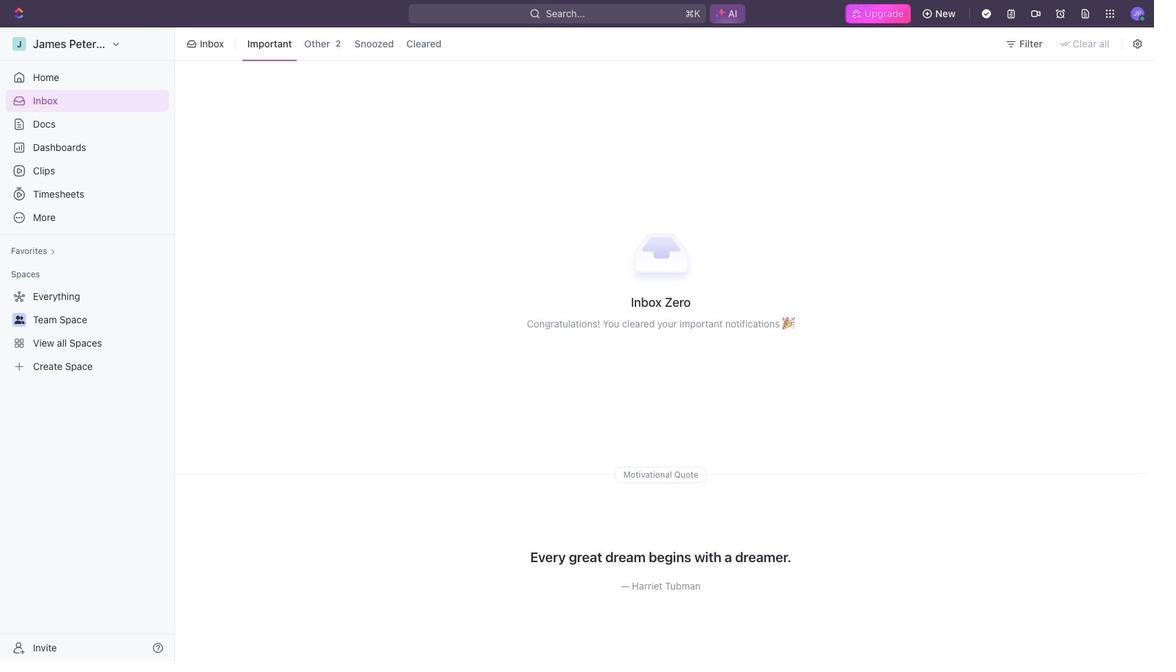 Task type: locate. For each thing, give the bounding box(es) containing it.
sidebar navigation
[[0, 27, 178, 662]]

tab list
[[240, 25, 449, 63]]

tree inside sidebar navigation
[[5, 286, 169, 378]]

tree
[[5, 286, 169, 378]]

james peterson's workspace, , element
[[12, 37, 26, 51]]



Task type: vqa. For each thing, say whether or not it's contained in the screenshot.
"dialog"
no



Task type: describe. For each thing, give the bounding box(es) containing it.
user group image
[[14, 316, 24, 324]]



